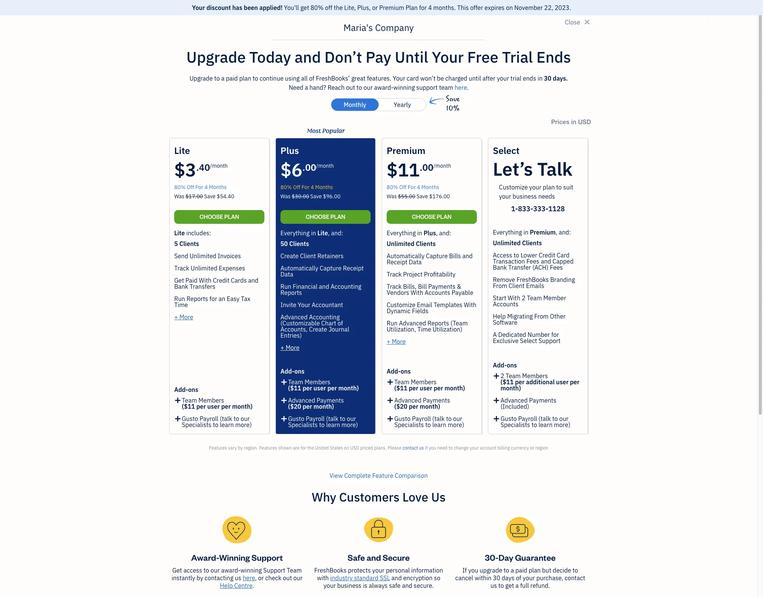 Task type: vqa. For each thing, say whether or not it's contained in the screenshot.
bottommost New Expense
no



Task type: locate. For each thing, give the bounding box(es) containing it.
0 horizontal spatial 2
[[501, 372, 504, 380]]

credit up (ach)
[[539, 251, 555, 259]]

1 horizontal spatial choose plan button
[[280, 210, 371, 224]]

choose for plus
[[306, 213, 329, 220]]

0 horizontal spatial client
[[300, 252, 316, 260]]

customize your plan to suit your business needs
[[499, 183, 573, 200]]

password up lock image at the top left
[[220, 192, 243, 199]]

freshbooks
[[517, 276, 549, 284], [248, 419, 280, 427], [314, 567, 347, 574]]

3 choose plan from the left
[[412, 213, 452, 220]]

view
[[330, 472, 343, 480]]

migrating
[[507, 313, 533, 320]]

0 vertical spatial days
[[267, 6, 278, 13]]

2 gusto payroll (talk to our specialists to learn more) from the left
[[288, 415, 358, 429]]

Email Address email field
[[220, 154, 490, 171]]

choose plan button for lite
[[174, 210, 264, 224]]

3 more) from the left
[[448, 421, 464, 429]]

2 horizontal spatial +
[[387, 338, 390, 345]]

0 vertical spatial accounting
[[331, 283, 361, 290]]

1 horizontal spatial was
[[280, 193, 291, 200]]

1 horizontal spatial automatically
[[387, 252, 425, 260]]

1 vertical spatial upgrade
[[186, 47, 246, 67]]

of inside 30-day guarantee if you upgrade to a paid plan but decide to cancel within 30 days of your purchase, contact us to get a full refund.
[[516, 574, 521, 582]]

last name
[[358, 111, 383, 118]]

00 for plus
[[305, 161, 316, 173]]

plan inside customize your plan to suit your business needs
[[543, 183, 555, 191]]

in inside upgrade to a paid plan to continue using all of freshbooks' great features. your card won't be charged until after your trial ends in 30 days. need a hand? reach out to our award-winning support team here .
[[538, 75, 543, 82]]

1 vertical spatial days
[[502, 574, 515, 582]]

1 horizontal spatial maria's
[[344, 21, 373, 34]]

everything for premium
[[387, 229, 416, 237]]

1 ($20 from the left
[[288, 403, 301, 410]]

team
[[439, 84, 453, 91]]

($11 for premium
[[394, 384, 407, 392]]

premium down '333-'
[[530, 229, 556, 236]]

3 (talk from the left
[[432, 415, 445, 423]]

been
[[244, 4, 258, 11]]

1 choose plan button from the left
[[174, 210, 264, 224]]

0 vertical spatial company
[[28, 7, 54, 15]]

1 horizontal spatial paid
[[515, 567, 527, 574]]

0 horizontal spatial choose plan
[[200, 213, 239, 220]]

zone
[[233, 264, 245, 271]]

with down the "payable"
[[464, 301, 476, 309]]

us down the upgrade
[[491, 582, 497, 590]]

lite
[[174, 229, 185, 237], [317, 229, 328, 237]]

2 horizontal spatial + more link
[[387, 338, 406, 345]]

for for lite
[[195, 184, 203, 191]]

0 vertical spatial capture
[[426, 252, 448, 260]]

shown
[[278, 445, 292, 451]]

0 horizontal spatial choose plan button
[[174, 210, 264, 224]]

1 vertical spatial is
[[363, 582, 367, 590]]

2 vertical spatial plan
[[529, 567, 541, 574]]

contact right purchase,
[[565, 574, 585, 582]]

1 vertical spatial the
[[307, 445, 314, 451]]

help inside here , or check out our help centre .
[[220, 582, 233, 590]]

ssl
[[380, 574, 390, 582]]

the right off
[[334, 4, 343, 11]]

of up hand?
[[309, 75, 315, 82]]

you
[[429, 445, 436, 451], [468, 567, 478, 574]]

capture for receipt
[[320, 264, 342, 272]]

clients right 5
[[179, 240, 199, 248]]

0 vertical spatial contact
[[403, 445, 418, 451]]

appears
[[252, 403, 271, 410]]

2 months from the left
[[315, 184, 333, 191]]

1 vertical spatial here link
[[243, 574, 255, 582]]

credit inside the 'access to lower credit card transaction fees and capped bank transfer (ach) fees'
[[539, 251, 555, 259]]

1 horizontal spatial + more
[[280, 344, 300, 352]]

3 off from the left
[[399, 184, 407, 191]]

3 /month from the left
[[433, 162, 451, 169]]

0 vertical spatial paid
[[226, 75, 238, 82]]

1 features from the left
[[209, 445, 227, 451]]

your inside 30-day guarantee if you upgrade to a paid plan but decide to cancel within 30 days of your purchase, contact us to get a full refund.
[[523, 574, 535, 582]]

needs
[[538, 193, 555, 200]]

branding
[[550, 276, 575, 284]]

region
[[535, 445, 548, 451]]

2 00 from the left
[[422, 161, 433, 173]]

5
[[174, 240, 178, 248]]

in up create client retainers at top
[[311, 229, 316, 237]]

gusto up please
[[394, 415, 411, 423]]

. 00 /month up info icon
[[303, 161, 334, 173]]

and inside get paid with credit cards and bank transfers
[[248, 277, 258, 284]]

2 horizontal spatial freshbooks
[[517, 276, 549, 284]]

months for plus
[[315, 184, 333, 191]]

client down everything in lite , and: 50 clients
[[300, 252, 316, 260]]

more for premium
[[392, 338, 406, 345]]

company inside maria's company owner
[[28, 7, 54, 15]]

your left the card
[[393, 75, 405, 82]]

client inside remove freshbooks branding from client emails
[[509, 282, 525, 290]]

customize email templates with dynamic fields
[[387, 301, 476, 315]]

capture inside automatically capture receipt data
[[320, 264, 342, 272]]

clients for everything in premium , and: unlimited clients
[[522, 239, 542, 247]]

lite inside the lite includes: 5 clients
[[174, 229, 185, 237]]

1 months from the left
[[209, 184, 227, 191]]

here link down charged at right top
[[455, 84, 467, 91]]

2 for from the left
[[302, 184, 309, 191]]

1 horizontal spatial you
[[468, 567, 478, 574]]

was inside the '80% off for 4 months was $30.00 save $96.00'
[[280, 193, 291, 200]]

team inside get access to our award-winning support team instantly by contacting us
[[287, 567, 302, 574]]

months inside the '80% off for 4 months was $30.00 save $96.00'
[[315, 184, 333, 191]]

1 lite from the left
[[174, 229, 185, 237]]

unlimited inside everything in plus , and: unlimited clients
[[387, 240, 414, 248]]

refund.
[[530, 582, 550, 590]]

from left other
[[534, 313, 549, 320]]

business down protects
[[337, 582, 361, 590]]

ons for lite
[[188, 386, 198, 394]]

80% up $55.00
[[387, 184, 398, 191]]

freshbooks down (ach)
[[517, 276, 549, 284]]

and right cards
[[248, 277, 258, 284]]

add- for plus
[[280, 368, 294, 375]]

2 horizontal spatial choose plan button
[[387, 210, 477, 224]]

2 vertical spatial or
[[258, 574, 264, 582]]

get right you'll
[[300, 4, 309, 11]]

track for 40
[[174, 264, 189, 272]]

. for plus
[[303, 161, 305, 173]]

plan for plus
[[331, 213, 345, 220]]

2 horizontal spatial more
[[392, 338, 406, 345]]

1 horizontal spatial credit
[[539, 251, 555, 259]]

1 vertical spatial winning
[[240, 567, 262, 574]]

off up $55.00
[[399, 184, 407, 191]]

award- down winning on the bottom left
[[221, 567, 240, 574]]

great
[[351, 75, 366, 82]]

reports inside run financial and accounting reports
[[280, 289, 302, 297]]

learn up need
[[432, 421, 446, 429]]

1 horizontal spatial lite
[[317, 229, 328, 237]]

reports
[[280, 289, 302, 297], [187, 295, 208, 303], [428, 319, 449, 327]]

30-day guarantee if you upgrade to a paid plan but decide to cancel within 30 days of your purchase, contact us to get a full refund.
[[455, 552, 585, 590]]

accounts,
[[280, 326, 308, 333]]

advanced payments ($20 per month) for premium
[[394, 397, 450, 410]]

upgrade today and don't pay until your free trial ends
[[186, 47, 571, 67]]

are right shown
[[293, 445, 300, 451]]

choose up plus
[[412, 213, 436, 220]]

0 horizontal spatial more
[[179, 313, 193, 321]]

customers
[[339, 489, 400, 505]]

0 horizontal spatial 00
[[305, 161, 316, 173]]

on
[[506, 4, 513, 11], [282, 419, 289, 427], [344, 445, 349, 451]]

more down entries)
[[286, 344, 300, 352]]

months inside 80% off for 4 months was $55.00 save $176.00
[[421, 184, 439, 191]]

remove freshbooks branding from client emails
[[493, 276, 575, 290]]

2 features from the left
[[259, 445, 277, 451]]

but
[[542, 567, 551, 574]]

get inside get access to our award-winning support team instantly by contacting us
[[172, 567, 182, 574]]

, inside everything in premium , and: unlimited clients
[[556, 229, 557, 236]]

2 team members ($11 per additional user per month)
[[501, 372, 580, 392]]

1 vertical spatial freshbooks
[[248, 419, 280, 427]]

1 horizontal spatial plan
[[529, 567, 541, 574]]

unlimited up access
[[493, 239, 521, 247]]

for right shown
[[301, 445, 306, 451]]

payroll up if
[[412, 415, 431, 423]]

or right plus,
[[372, 4, 378, 11]]

automatically inside automatically capture bills and receipt data
[[387, 252, 425, 260]]

0 vertical spatial credit
[[539, 251, 555, 259]]

credit inside get paid with credit cards and bank transfers
[[213, 277, 230, 284]]

0 vertical spatial from
[[493, 282, 507, 290]]

+ for plus
[[280, 344, 284, 352]]

for
[[419, 4, 427, 11], [210, 295, 217, 303], [551, 331, 559, 339], [301, 445, 306, 451]]

1 horizontal spatial days
[[502, 574, 515, 582]]

and: up card
[[559, 229, 571, 236]]

1 horizontal spatial here
[[455, 84, 467, 91]]

members for premium
[[411, 378, 437, 386]]

plus image
[[280, 378, 288, 385], [174, 396, 181, 404], [280, 397, 288, 404], [387, 397, 394, 404], [493, 397, 500, 404], [174, 416, 181, 422], [280, 416, 288, 422]]

in inside everything in premium , and: unlimited clients
[[523, 229, 529, 236]]

gusto down '(included)'
[[501, 415, 517, 423]]

be
[[437, 75, 444, 82]]

here down award-winning support
[[243, 574, 255, 582]]

accounting down accountant
[[309, 313, 340, 321]]

from
[[493, 282, 507, 290], [534, 313, 549, 320]]

please
[[388, 445, 402, 451]]

support
[[539, 337, 561, 345], [252, 552, 283, 563], [263, 567, 285, 574]]

for inside a dedicated number for exclusive select support
[[551, 331, 559, 339]]

support for winning
[[263, 567, 285, 574]]

maria's down plus,
[[344, 21, 373, 34]]

save for lite
[[204, 193, 216, 200]]

1 horizontal spatial 00
[[422, 161, 433, 173]]

0 horizontal spatial features
[[209, 445, 227, 451]]

journal
[[329, 326, 349, 333]]

1 horizontal spatial accounts
[[493, 300, 518, 308]]

0 horizontal spatial create
[[280, 252, 299, 260]]

user for plus
[[314, 384, 326, 392]]

run inside run advanced reports (team utilization, time utilization)
[[387, 319, 398, 327]]

1 . 00 /month from the left
[[303, 161, 334, 173]]

advanced payments (included)
[[501, 397, 556, 410]]

credit down expenses
[[213, 277, 230, 284]]

1 vertical spatial bank
[[174, 283, 188, 290]]

1 horizontal spatial help
[[493, 313, 506, 320]]

2 choose plan button from the left
[[280, 210, 371, 224]]

clients inside everything in plus , and: unlimited clients
[[416, 240, 436, 248]]

off for plus
[[293, 184, 300, 191]]

specialists down '(included)'
[[501, 421, 530, 429]]

$17.00
[[186, 193, 203, 200]]

0 vertical spatial bank
[[493, 264, 507, 271]]

and: for plus
[[331, 229, 343, 237]]

in left plus
[[417, 229, 422, 237]]

format
[[233, 296, 250, 303]]

customize down vendors
[[387, 301, 415, 309]]

0 vertical spatial 30
[[259, 6, 266, 13]]

account
[[299, 403, 318, 410], [480, 445, 496, 451]]

specialists down choose what appears when your account is loading.
[[288, 421, 318, 429]]

account profile element
[[216, 53, 493, 237]]

4 gusto payroll (talk to our specialists to learn more) from the left
[[501, 415, 570, 429]]

us right contacting
[[235, 574, 241, 582]]

add-ons for plus
[[280, 368, 305, 375]]

choose plan button for plus
[[280, 210, 371, 224]]

($11 for plus
[[288, 384, 301, 392]]

our inside upgrade to a paid plan to continue using all of freshbooks' great features. your card won't be charged until after your trial ends in 30 days. need a hand? reach out to our award-winning support team here .
[[364, 84, 373, 91]]

to
[[214, 75, 220, 82], [253, 75, 258, 82], [357, 84, 362, 91], [556, 183, 562, 191], [514, 251, 519, 259], [234, 415, 239, 423], [340, 415, 345, 423], [446, 415, 452, 423], [552, 415, 558, 423], [213, 421, 218, 429], [319, 421, 325, 429], [425, 421, 431, 429], [532, 421, 537, 429], [449, 445, 453, 451], [204, 567, 209, 574], [504, 567, 509, 574], [573, 567, 578, 574], [498, 582, 504, 590]]

easy
[[227, 295, 240, 303]]

(talk down loading.
[[326, 415, 338, 423]]

1 vertical spatial password
[[243, 206, 270, 214]]

2 lite from the left
[[317, 229, 328, 237]]

2 was from the left
[[280, 193, 291, 200]]

don't
[[325, 47, 362, 67]]

2 gusto from the left
[[288, 415, 304, 423]]

off for premium
[[399, 184, 407, 191]]

2 (talk from the left
[[326, 415, 338, 423]]

a
[[221, 75, 225, 82], [305, 84, 308, 91], [511, 567, 514, 574], [516, 582, 519, 590]]

clients right "50"
[[289, 240, 309, 248]]

for left an
[[210, 295, 217, 303]]

won't
[[420, 75, 436, 82]]

automatically for automatically capture receipt data
[[280, 264, 318, 272]]

select inside a dedicated number for exclusive select support
[[520, 337, 537, 345]]

1 horizontal spatial run
[[280, 283, 291, 290]]

trial.
[[306, 6, 317, 13]]

off inside the '80% off for 4 months was $30.00 save $96.00'
[[293, 184, 300, 191]]

your inside preferences element
[[287, 403, 298, 410]]

+ more link for premium
[[387, 338, 406, 345]]

member
[[543, 294, 566, 302]]

payroll down loading.
[[306, 415, 325, 423]]

1 vertical spatial plan
[[543, 183, 555, 191]]

user
[[556, 378, 569, 386], [314, 384, 326, 392], [420, 384, 432, 392], [207, 403, 220, 410]]

team inside start with 2 team member accounts
[[527, 294, 542, 302]]

automatically inside automatically capture receipt data
[[280, 264, 318, 272]]

00 up the '80% off for 4 months was $30.00 save $96.00'
[[305, 161, 316, 173]]

to inside get access to our award-winning support team instantly by contacting us
[[204, 567, 209, 574]]

4 learn from the left
[[539, 421, 553, 429]]

add-
[[493, 362, 507, 369], [280, 368, 294, 375], [387, 368, 401, 375], [174, 386, 188, 394]]

0 horizontal spatial /month
[[210, 162, 228, 169]]

0 vertical spatial here
[[455, 84, 467, 91]]

and left capped
[[541, 258, 551, 265]]

learn down loading.
[[326, 421, 340, 429]]

reports down the transfers
[[187, 295, 208, 303]]

0 horizontal spatial receipt
[[343, 264, 364, 272]]

0 vertical spatial by
[[238, 445, 243, 451]]

automatically capture bills and receipt data
[[387, 252, 473, 266]]

1 horizontal spatial receipt
[[387, 258, 407, 266]]

2 /month from the left
[[316, 162, 334, 169]]

2 off from the left
[[293, 184, 300, 191]]

with inside get paid with credit cards and bank transfers
[[199, 277, 211, 284]]

1 horizontal spatial on
[[344, 445, 349, 451]]

+ more link for plus
[[280, 344, 300, 352]]

united
[[315, 445, 329, 451]]

+ for premium
[[387, 338, 390, 345]]

gusto payroll (talk to our specialists to learn more) down loading.
[[288, 415, 358, 429]]

by right instantly
[[197, 574, 203, 582]]

save inside 80% off for 4 months was $17.00 save $54.40
[[204, 193, 216, 200]]

paid
[[185, 277, 197, 284]]

specialists
[[182, 421, 211, 429], [288, 421, 318, 429], [394, 421, 424, 429], [501, 421, 530, 429]]

off for lite
[[187, 184, 194, 191]]

3 months from the left
[[421, 184, 439, 191]]

1 more) from the left
[[235, 421, 252, 429]]

more)
[[235, 421, 252, 429], [342, 421, 358, 429], [448, 421, 464, 429], [554, 421, 570, 429]]

everything inside everything in lite , and: 50 clients
[[280, 229, 310, 237]]

and: inside everything in lite , and: 50 clients
[[331, 229, 343, 237]]

with down 'track unlimited expenses'
[[199, 277, 211, 284]]

1-833-333-1128 link
[[511, 204, 565, 213]]

lite up retainers
[[317, 229, 328, 237]]

4 inside 80% off for 4 months was $17.00 save $54.40
[[204, 184, 208, 191]]

safe
[[389, 582, 401, 590]]

us inside 30-day guarantee if you upgrade to a paid plan but decide to cancel within 30 days of your purchase, contact us to get a full refund.
[[491, 582, 497, 590]]

get for get paid with credit cards and bank transfers
[[174, 277, 184, 284]]

for inside 80% off for 4 months was $55.00 save $176.00
[[408, 184, 416, 191]]

are right there
[[250, 6, 258, 13]]

2 payroll from the left
[[306, 415, 325, 423]]

from up start
[[493, 282, 507, 290]]

0 horizontal spatial accounts
[[425, 289, 450, 297]]

80% for lite
[[174, 184, 186, 191]]

send inside preferences element
[[220, 360, 233, 367]]

run inside run financial and accounting reports
[[280, 283, 291, 290]]

credit for transfers
[[213, 277, 230, 284]]

fees
[[526, 258, 539, 265], [550, 264, 563, 271]]

get paid with credit cards and bank transfers
[[174, 277, 258, 290]]

plan down $176.00
[[437, 213, 452, 220]]

was inside 80% off for 4 months was $55.00 save $176.00
[[387, 193, 397, 200]]

1 vertical spatial all
[[290, 419, 297, 427]]

features left vary
[[209, 445, 227, 451]]

1 horizontal spatial and:
[[439, 229, 451, 237]]

and right the "bills"
[[462, 252, 473, 260]]

months inside 80% off for 4 months was $17.00 save $54.40
[[209, 184, 227, 191]]

0 vertical spatial get
[[174, 277, 184, 284]]

1 off from the left
[[187, 184, 194, 191]]

00 up 80% off for 4 months was $55.00 save $176.00
[[422, 161, 433, 173]]

1 advanced payments ($20 per month) from the left
[[288, 397, 344, 410]]

1 horizontal spatial more
[[286, 344, 300, 352]]

dynamic
[[387, 307, 411, 315]]

1 choose plan from the left
[[200, 213, 239, 220]]

0 horizontal spatial advanced payments ($20 per month)
[[288, 397, 344, 410]]

access
[[184, 567, 202, 574]]

2 more) from the left
[[342, 421, 358, 429]]

2 advanced payments ($20 per month) from the left
[[394, 397, 450, 410]]

capture for bills
[[426, 252, 448, 260]]

3 choose plan button from the left
[[387, 210, 477, 224]]

love
[[402, 489, 428, 505]]

/month for premium
[[433, 162, 451, 169]]

freshbooks left protects
[[314, 567, 347, 574]]

lite
[[174, 144, 190, 157]]

30-
[[485, 552, 499, 563]]

why
[[312, 489, 336, 505]]

with inside start with 2 team member accounts
[[508, 294, 520, 302]]

80% off for 4 months was $30.00 save $96.00
[[280, 184, 341, 200]]

until
[[395, 47, 428, 67]]

bills,
[[403, 283, 417, 290]]

1 00 from the left
[[305, 161, 316, 173]]

clients inside everything in premium , and: unlimited clients
[[522, 239, 542, 247]]

november
[[514, 4, 543, 11]]

members for plus
[[305, 378, 330, 386]]

save inside the '80% off for 4 months was $30.00 save $96.00'
[[310, 193, 322, 200]]

in for everything in lite , and: 50 clients
[[311, 229, 316, 237]]

was for plus
[[280, 193, 291, 200]]

0 vertical spatial or
[[372, 4, 378, 11]]

1 vertical spatial from
[[534, 313, 549, 320]]

track unlimited expenses
[[174, 264, 245, 272]]

of inside advanced accounting (customizable chart of accounts, create journal entries)
[[338, 319, 343, 327]]

2 horizontal spatial off
[[399, 184, 407, 191]]

day
[[499, 552, 513, 563]]

2 learn from the left
[[326, 421, 340, 429]]

plan left but
[[529, 567, 541, 574]]

0 vertical spatial select
[[493, 144, 520, 157]]

1 (talk from the left
[[220, 415, 232, 423]]

clients
[[522, 239, 542, 247], [179, 240, 199, 248], [289, 240, 309, 248], [416, 240, 436, 248]]

, up retainers
[[328, 229, 330, 237]]

(talk down advanced payments (included)
[[539, 415, 551, 423]]

select down help migrating from other software
[[520, 337, 537, 345]]

0 horizontal spatial contact
[[403, 445, 418, 451]]

clients inside everything in lite , and: 50 clients
[[289, 240, 309, 248]]

unlimited
[[493, 239, 521, 247], [387, 240, 414, 248], [190, 252, 216, 260], [191, 264, 217, 272]]

3 payroll from the left
[[412, 415, 431, 423]]

maria's for maria's company owner
[[6, 7, 26, 15]]

get left access
[[172, 567, 182, 574]]

clients down plus
[[416, 240, 436, 248]]

maria's inside maria's company owner
[[6, 7, 26, 15]]

0 horizontal spatial here
[[243, 574, 255, 582]]

plus image
[[493, 371, 500, 379], [387, 378, 394, 385], [387, 416, 394, 422], [493, 416, 500, 422]]

plan up change on the top of the page
[[224, 213, 239, 220]]

1 /month from the left
[[210, 162, 228, 169]]

0 horizontal spatial months
[[209, 184, 227, 191]]

0 horizontal spatial from
[[493, 282, 507, 290]]

2 horizontal spatial everything
[[493, 229, 522, 236]]

and: for premium
[[439, 229, 451, 237]]

1 horizontal spatial all
[[301, 75, 308, 82]]

1 vertical spatial on
[[282, 419, 289, 427]]

off inside 80% off for 4 months was $17.00 save $54.40
[[187, 184, 194, 191]]

award- inside get access to our award-winning support team instantly by contacting us
[[221, 567, 240, 574]]

is
[[319, 403, 323, 410], [363, 582, 367, 590]]

1 horizontal spatial the
[[334, 4, 343, 11]]

create inside advanced accounting (customizable chart of accounts, create journal entries)
[[309, 326, 327, 333]]

industry standard ssl link
[[330, 574, 390, 582]]

payroll down advanced payments (included)
[[518, 415, 537, 423]]

for inside the '80% off for 4 months was $30.00 save $96.00'
[[302, 184, 309, 191]]

reports up invite
[[280, 289, 302, 297]]

2 choose plan from the left
[[306, 213, 345, 220]]

support inside a dedicated number for exclusive select support
[[539, 337, 561, 345]]

more down run reports for an easy tax time
[[179, 313, 193, 321]]

0 vertical spatial help
[[493, 313, 506, 320]]

80% inside the '80% off for 4 months was $30.00 save $96.00'
[[280, 184, 292, 191]]

maria's company owner
[[6, 7, 54, 21]]

go to help image
[[599, 4, 611, 15]]

customize for fields
[[387, 301, 415, 309]]

payments inside advanced payments (included)
[[529, 397, 556, 404]]

from inside remove freshbooks branding from client emails
[[493, 282, 507, 290]]

your inside and encryption so your business is always safe and secure.
[[324, 582, 336, 590]]

1 vertical spatial company
[[375, 21, 414, 34]]

lite inside everything in lite , and: 50 clients
[[317, 229, 328, 237]]

First Name text field
[[220, 122, 352, 139]]

1 vertical spatial capture
[[320, 264, 342, 272]]

more down utilization, at the bottom of page
[[392, 338, 406, 345]]

1 horizontal spatial here link
[[455, 84, 467, 91]]

us inside preferences element
[[235, 360, 241, 367]]

3 for from the left
[[408, 184, 416, 191]]

in up lower
[[523, 229, 529, 236]]

learn up vary
[[220, 421, 234, 429]]

1 horizontal spatial account
[[480, 445, 496, 451]]

send
[[174, 252, 188, 260], [220, 360, 233, 367]]

capture inside automatically capture bills and receipt data
[[426, 252, 448, 260]]

freshbooks inside remove freshbooks branding from client emails
[[517, 276, 549, 284]]

+ more down run reports for an easy tax time
[[174, 313, 193, 321]]

1 vertical spatial credit
[[213, 277, 230, 284]]

send for send unlimited invoices
[[174, 252, 188, 260]]

2 horizontal spatial plan
[[543, 183, 555, 191]]

(talk up vary
[[220, 415, 232, 423]]

choose plan for plus
[[306, 213, 345, 220]]

choose for premium
[[412, 213, 436, 220]]

add- for premium
[[387, 368, 401, 375]]

80% up $17.00
[[174, 184, 186, 191]]

track left bills,
[[387, 283, 402, 290]]

/month inside . 40 /month
[[210, 162, 228, 169]]

times image
[[583, 18, 591, 27]]

here link down award-winning support
[[243, 574, 255, 582]]

our inside here , or check out our help centre .
[[293, 574, 303, 582]]

1 horizontal spatial freshbooks
[[314, 567, 347, 574]]

0 horizontal spatial by
[[197, 574, 203, 582]]

months for premium
[[421, 184, 439, 191]]

0 vertical spatial plan
[[239, 75, 251, 82]]

2 horizontal spatial reports
[[428, 319, 449, 327]]

lock image
[[225, 205, 229, 214]]

payments inside track bills, bill payments & vendors with accounts payable
[[428, 283, 456, 290]]

purchase,
[[536, 574, 563, 582]]

add-ons for premium
[[387, 368, 411, 375]]

out right log
[[231, 419, 240, 427]]

free
[[467, 47, 499, 67]]

1 was from the left
[[174, 193, 184, 200]]

upgrade for a
[[189, 75, 213, 82]]

premium
[[379, 4, 404, 11], [530, 229, 556, 236]]

1 horizontal spatial create
[[309, 326, 327, 333]]

4 more) from the left
[[554, 421, 570, 429]]

in for everything in premium , and: unlimited clients
[[523, 229, 529, 236]]

user for premium
[[420, 384, 432, 392]]

everything up "50"
[[280, 229, 310, 237]]

fees up remove freshbooks branding from client emails
[[526, 258, 539, 265]]

bill
[[418, 283, 427, 290]]

track left the project
[[387, 271, 402, 278]]

main element
[[0, 0, 84, 597]]

1 horizontal spatial 30
[[493, 574, 500, 582]]

unlimited up automatically capture bills and receipt data
[[387, 240, 414, 248]]

off
[[187, 184, 194, 191], [293, 184, 300, 191], [399, 184, 407, 191]]

upgrade inside upgrade to a paid plan to continue using all of freshbooks' great features. your card won't be charged until after your trial ends in 30 days. need a hand? reach out to our award-winning support team here .
[[189, 75, 213, 82]]

days left full
[[502, 574, 515, 582]]

save right $55.00
[[417, 193, 428, 200]]

, inside everything in plus , and: unlimited clients
[[436, 229, 438, 237]]

choose plan for lite
[[200, 213, 239, 220]]

, for lite
[[328, 229, 330, 237]]

00
[[305, 161, 316, 173], [422, 161, 433, 173]]

capture left the "bills"
[[426, 252, 448, 260]]

get left full
[[505, 582, 514, 590]]

reports inside run reports for an easy tax time
[[187, 295, 208, 303]]

Last Name text field
[[358, 122, 490, 139]]

winning down the card
[[393, 84, 415, 91]]

chart
[[321, 319, 336, 327]]

preferences element
[[216, 264, 493, 437]]

of inside upgrade to a paid plan to continue using all of freshbooks' great features. your card won't be charged until after your trial ends in 30 days. need a hand? reach out to our award-winning support team here .
[[309, 75, 315, 82]]

prices
[[551, 118, 570, 125]]

0 horizontal spatial data
[[280, 271, 293, 278]]

0 vertical spatial all
[[301, 75, 308, 82]]

and down automatically capture receipt data
[[319, 283, 329, 290]]

. 00 /month for plus
[[303, 161, 334, 173]]

us
[[431, 489, 446, 505]]

premium inside everything in premium , and: unlimited clients
[[530, 229, 556, 236]]

3 was from the left
[[387, 193, 397, 200]]

in right ends
[[538, 75, 543, 82]]

choose
[[200, 213, 223, 220], [306, 213, 329, 220], [412, 213, 436, 220], [220, 403, 237, 410]]

account down there
[[220, 29, 274, 47]]

0 horizontal spatial and:
[[331, 229, 343, 237]]

for for plus
[[302, 184, 309, 191]]

ons
[[507, 362, 517, 369], [294, 368, 305, 375], [401, 368, 411, 375], [188, 386, 198, 394]]

1 vertical spatial send
[[220, 360, 233, 367]]

a left mw
[[221, 75, 225, 82]]

in
[[289, 6, 293, 13], [538, 75, 543, 82], [571, 118, 576, 125], [523, 229, 529, 236], [311, 229, 316, 237], [417, 229, 422, 237]]

run advanced reports (team utilization, time utilization)
[[387, 319, 468, 333]]

2 horizontal spatial /month
[[433, 162, 451, 169]]

choose plan for premium
[[412, 213, 452, 220]]

2 ($20 from the left
[[394, 403, 407, 410]]

months up $176.00
[[421, 184, 439, 191]]

2 . 00 /month from the left
[[420, 161, 451, 173]]

1 for from the left
[[195, 184, 203, 191]]

and: inside everything in plus , and: unlimited clients
[[439, 229, 451, 237]]



Task type: describe. For each thing, give the bounding box(es) containing it.
$54.40
[[217, 193, 234, 200]]

/month for lite
[[210, 162, 228, 169]]

and inside the 'access to lower credit card transaction fees and capped bank transfer (ach) fees'
[[541, 258, 551, 265]]

ons for plus
[[294, 368, 305, 375]]

accounts inside track bills, bill payments & vendors with accounts payable
[[425, 289, 450, 297]]

lite,
[[344, 4, 356, 11]]

help inside help migrating from other software
[[493, 313, 506, 320]]

loading.
[[324, 403, 344, 410]]

instantly
[[172, 574, 195, 582]]

out inside button
[[231, 419, 240, 427]]

your left discount
[[192, 4, 205, 11]]

time inside run advanced reports (team utilization, time utilization)
[[418, 326, 431, 333]]

team members ($11 per user per month) for lite
[[182, 397, 253, 410]]

clients inside the lite includes: 5 clients
[[179, 240, 199, 248]]

let's
[[493, 157, 533, 181]]

to inside customize your plan to suit your business needs
[[556, 183, 562, 191]]

password
[[242, 222, 268, 230]]

priced
[[360, 445, 373, 451]]

discount
[[206, 4, 231, 11]]

payable
[[452, 289, 473, 297]]

software
[[493, 319, 518, 326]]

your up be
[[432, 47, 464, 67]]

get for get access to our award-winning support team instantly by contacting us
[[172, 567, 182, 574]]

you inside 30-day guarantee if you upgrade to a paid plan but decide to cancel within 30 days of your purchase, contact us to get a full refund.
[[468, 567, 478, 574]]

has
[[232, 4, 242, 11]]

3 learn from the left
[[432, 421, 446, 429]]

days.
[[553, 75, 568, 82]]

in for everything in plus , and: unlimited clients
[[417, 229, 422, 237]]

until
[[469, 75, 481, 82]]

and down profile
[[295, 47, 321, 67]]

all inside upgrade to a paid plan to continue using all of freshbooks' great features. your card won't be charged until after your trial ends in 30 days. need a hand? reach out to our award-winning support team here .
[[301, 75, 308, 82]]

credit for and
[[539, 251, 555, 259]]

contact inside 30-day guarantee if you upgrade to a paid plan but decide to cancel within 30 days of your purchase, contact us to get a full refund.
[[565, 574, 585, 582]]

0 horizontal spatial + more
[[174, 313, 193, 321]]

in right left
[[289, 6, 293, 13]]

1 vertical spatial support
[[252, 552, 283, 563]]

accounts inside start with 2 team member accounts
[[493, 300, 518, 308]]

advanced inside advanced accounting (customizable chart of accounts, create journal entries)
[[280, 313, 308, 321]]

add- for lite
[[174, 386, 188, 394]]

to inside the 'access to lower credit card transaction fees and capped bank transfer (ach) fees'
[[514, 251, 519, 259]]

and up freshbooks protects your personal information with
[[367, 552, 381, 563]]

1128
[[548, 204, 565, 213]]

team inside 2 team members ($11 per additional user per month)
[[506, 372, 521, 380]]

time format
[[220, 296, 250, 303]]

0 vertical spatial account
[[342, 6, 363, 13]]

for for premium
[[408, 184, 416, 191]]

2 inside 2 team members ($11 per additional user per month)
[[501, 372, 504, 380]]

on inside button
[[282, 419, 289, 427]]

choose for lite
[[200, 213, 223, 220]]

80% off for 4 months was $55.00 save $176.00
[[387, 184, 450, 200]]

freshbooks inside freshbooks protects your personal information with
[[314, 567, 347, 574]]

30 inside upgrade to a paid plan to continue using all of freshbooks' great features. your card won't be charged until after your trial ends in 30 days. need a hand? reach out to our award-winning support team here .
[[544, 75, 551, 82]]

accounting inside advanced accounting (customizable chart of accounts, create journal entries)
[[309, 313, 340, 321]]

if
[[425, 445, 428, 451]]

was for lite
[[174, 193, 184, 200]]

help centre link
[[220, 582, 252, 590]]

unlimited down send unlimited invoices
[[191, 264, 217, 272]]

0 horizontal spatial usd
[[350, 445, 359, 451]]

send for send us feedback
[[220, 360, 233, 367]]

and right ssl at the bottom of the page
[[392, 574, 402, 582]]

today
[[249, 47, 291, 67]]

off
[[325, 4, 332, 11]]

0 vertical spatial create
[[280, 252, 299, 260]]

4 (talk from the left
[[539, 415, 551, 423]]

freshbooks'
[[316, 75, 350, 82]]

us left if
[[419, 445, 424, 451]]

. for lite
[[196, 161, 199, 173]]

team members ($11 per user per month) for plus
[[288, 378, 359, 392]]

1 gusto payroll (talk to our specialists to learn more) from the left
[[182, 415, 252, 429]]

bank inside the 'access to lower credit card transaction fees and capped bank transfer (ach) fees'
[[493, 264, 507, 271]]

suit
[[563, 183, 573, 191]]

0 vertical spatial here link
[[455, 84, 467, 91]]

0 horizontal spatial +
[[174, 313, 178, 321]]

00 for premium
[[422, 161, 433, 173]]

2 specialists from the left
[[288, 421, 318, 429]]

bank inside get paid with credit cards and bank transfers
[[174, 283, 188, 290]]

save for plus
[[310, 193, 322, 200]]

from inside help migrating from other software
[[534, 313, 549, 320]]

40
[[199, 161, 210, 173]]

members for lite
[[198, 397, 224, 404]]

0 horizontal spatial select
[[493, 144, 520, 157]]

with inside customize email templates with dynamic fields
[[464, 301, 476, 309]]

cancel
[[455, 574, 473, 582]]

save for premium
[[417, 193, 428, 200]]

plan inside 30-day guarantee if you upgrade to a paid plan but decide to cancel within 30 days of your purchase, contact us to get a full refund.
[[529, 567, 541, 574]]

80% for premium
[[387, 184, 398, 191]]

choose inside preferences element
[[220, 403, 237, 410]]

more for plus
[[286, 344, 300, 352]]

receipt inside automatically capture receipt data
[[343, 264, 364, 272]]

3 gusto from the left
[[394, 415, 411, 423]]

3 gusto payroll (talk to our specialists to learn more) from the left
[[394, 415, 464, 429]]

comparison
[[395, 472, 428, 480]]

1 vertical spatial account
[[480, 445, 496, 451]]

trial
[[502, 47, 533, 67]]

with inside track bills, bill payments & vendors with accounts payable
[[411, 289, 423, 297]]

company for maria's company
[[375, 21, 414, 34]]

days inside 30-day guarantee if you upgrade to a paid plan but decide to cancel within 30 days of your purchase, contact us to get a full refund.
[[502, 574, 515, 582]]

track for 00
[[387, 271, 402, 278]]

get inside 30-day guarantee if you upgrade to a paid plan but decide to cancel within 30 days of your purchase, contact us to get a full refund.
[[505, 582, 514, 590]]

1 horizontal spatial or
[[372, 4, 378, 11]]

0 horizontal spatial premium
[[379, 4, 404, 11]]

data inside automatically capture bills and receipt data
[[409, 258, 422, 266]]

feature
[[372, 472, 393, 480]]

0 horizontal spatial days
[[267, 6, 278, 13]]

1 horizontal spatial usd
[[578, 118, 591, 125]]

ends
[[523, 75, 536, 82]]

our inside get access to our award-winning support team instantly by contacting us
[[211, 567, 220, 574]]

. 40 /month
[[196, 161, 228, 173]]

monthly
[[344, 101, 366, 109]]

4 for lite
[[204, 184, 208, 191]]

advanced inside advanced payments (included)
[[501, 397, 528, 404]]

send us feedback link
[[220, 360, 268, 367]]

1 horizontal spatial by
[[238, 445, 243, 451]]

data inside automatically capture receipt data
[[280, 271, 293, 278]]

automatically for automatically capture bills and receipt data
[[387, 252, 425, 260]]

3 specialists from the left
[[394, 421, 424, 429]]

2 vertical spatial on
[[344, 445, 349, 451]]

4 specialists from the left
[[501, 421, 530, 429]]

track inside track bills, bill payments & vendors with accounts payable
[[387, 283, 402, 290]]

1 vertical spatial are
[[293, 445, 300, 451]]

within
[[475, 574, 492, 582]]

user inside 2 team members ($11 per additional user per month)
[[556, 378, 569, 386]]

. inside here , or check out our help centre .
[[252, 582, 254, 590]]

in for prices in usd
[[571, 118, 576, 125]]

0 horizontal spatial you
[[429, 445, 436, 451]]

search image
[[571, 4, 583, 15]]

if
[[462, 567, 467, 574]]

0 horizontal spatial here link
[[243, 574, 255, 582]]

advanced payments ($20 per month) for plus
[[288, 397, 344, 410]]

and right safe
[[402, 582, 412, 590]]

receipt inside automatically capture bills and receipt data
[[387, 258, 407, 266]]

account inside preferences element
[[299, 403, 318, 410]]

freshbooks inside button
[[248, 419, 280, 427]]

30 inside 30-day guarantee if you upgrade to a paid plan but decide to cancel within 30 days of your purchase, contact us to get a full refund.
[[493, 574, 500, 582]]

here , or check out our help centre .
[[220, 574, 303, 590]]

run for run advanced reports (team utilization, time utilization)
[[387, 319, 398, 327]]

crown image
[[223, 6, 231, 14]]

1 specialists from the left
[[182, 421, 211, 429]]

was for premium
[[387, 193, 397, 200]]

there are 30 days left in your trial. upgrade account
[[235, 6, 363, 13]]

user for lite
[[207, 403, 220, 410]]

. 00 /month for premium
[[420, 161, 451, 173]]

run for run reports for an easy tax time
[[174, 295, 185, 303]]

ons for premium
[[401, 368, 411, 375]]

winning inside upgrade to a paid plan to continue using all of freshbooks' great features. your card won't be charged until after your trial ends in 30 days. need a hand? reach out to our award-winning support team here .
[[393, 84, 415, 91]]

members inside 2 team members ($11 per additional user per month)
[[522, 372, 548, 380]]

business inside customize your plan to suit your business needs
[[513, 193, 537, 200]]

create client retainers
[[280, 252, 344, 260]]

everything in premium , and: unlimited clients
[[493, 229, 571, 247]]

everything for plus
[[280, 229, 310, 237]]

industry standard ssl
[[330, 574, 390, 582]]

add-ons for lite
[[174, 386, 198, 394]]

contact us link
[[403, 445, 424, 451]]

a down day
[[511, 567, 514, 574]]

your inside upgrade to a paid plan to continue using all of freshbooks' great features. your card won't be charged until after your trial ends in 30 days. need a hand? reach out to our award-winning support team here .
[[497, 75, 509, 82]]

display
[[258, 374, 275, 381]]

($20 for premium
[[394, 403, 407, 410]]

time down the invoices
[[220, 264, 232, 271]]

by inside get access to our award-winning support team instantly by contacting us
[[197, 574, 203, 582]]

time left the format
[[220, 296, 232, 303]]

or inside here , or check out our help centre .
[[258, 574, 264, 582]]

out inside upgrade to a paid plan to continue using all of freshbooks' great features. your card won't be charged until after your trial ends in 30 days. need a hand? reach out to our award-winning support team here .
[[346, 84, 355, 91]]

0 horizontal spatial + more link
[[174, 313, 193, 321]]

need
[[437, 445, 448, 451]]

a right need
[[305, 84, 308, 91]]

log out of freshbooks on all devices button
[[220, 418, 319, 428]]

time inside run reports for an easy tax time
[[174, 301, 188, 309]]

industry
[[330, 574, 353, 582]]

1 vertical spatial account
[[220, 29, 274, 47]]

sso
[[230, 206, 242, 214]]

hand?
[[310, 84, 326, 91]]

customize for your
[[499, 183, 528, 191]]

month) inside 2 team members ($11 per additional user per month)
[[501, 384, 521, 392]]

your right invite
[[298, 301, 310, 309]]

account profile
[[220, 29, 317, 47]]

and: inside everything in premium , and: unlimited clients
[[559, 229, 571, 236]]

support for select
[[539, 337, 561, 345]]

an
[[219, 295, 225, 303]]

plan left months.
[[406, 4, 418, 11]]

trial
[[511, 75, 521, 82]]

+ more for plus
[[280, 344, 300, 352]]

change
[[220, 222, 240, 230]]

out inside here , or check out our help centre .
[[283, 574, 292, 582]]

devices
[[298, 419, 319, 427]]

0 vertical spatial the
[[334, 4, 343, 11]]

freshbooks protects your personal information with
[[314, 567, 443, 582]]

months for lite
[[209, 184, 227, 191]]

upgrade for and
[[186, 47, 246, 67]]

, for premium
[[556, 229, 557, 236]]

us inside get access to our award-winning support team instantly by contacting us
[[235, 574, 241, 582]]

transfers
[[190, 283, 215, 290]]

reach
[[328, 84, 345, 91]]

2 inside start with 2 team member accounts
[[522, 294, 526, 302]]

team members ($11 per user per month) for premium
[[394, 378, 465, 392]]

+ more for premium
[[387, 338, 406, 345]]

save up 10% on the top of page
[[446, 95, 460, 104]]

0 vertical spatial get
[[300, 4, 309, 11]]

info image
[[296, 174, 303, 183]]

capped
[[553, 258, 574, 265]]

plan for lite
[[224, 213, 239, 220]]

is inside and encryption so your business is always safe and secure.
[[363, 582, 367, 590]]

1 horizontal spatial fees
[[550, 264, 563, 271]]

time zone
[[220, 264, 245, 271]]

1 horizontal spatial password
[[243, 206, 270, 214]]

(customizable
[[280, 319, 320, 327]]

all inside button
[[290, 419, 297, 427]]

check
[[265, 574, 281, 582]]

4 payroll from the left
[[518, 415, 537, 423]]

1 gusto from the left
[[182, 415, 198, 423]]

close
[[565, 18, 580, 26]]

(included)
[[501, 403, 529, 410]]

using
[[285, 75, 300, 82]]

help migrating from other software
[[493, 313, 566, 326]]

award-
[[191, 552, 219, 563]]

reports inside run advanced reports (team utilization, time utilization)
[[428, 319, 449, 327]]

other
[[550, 313, 566, 320]]

financial
[[293, 283, 317, 290]]

paid inside upgrade to a paid plan to continue using all of freshbooks' great features. your card won't be charged until after your trial ends in 30 days. need a hand? reach out to our award-winning support team here .
[[226, 75, 238, 82]]

invoices
[[218, 252, 241, 260]]

4 gusto from the left
[[501, 415, 517, 423]]

a left full
[[516, 582, 519, 590]]

($11 for lite
[[182, 403, 195, 410]]

/month for plus
[[316, 162, 334, 169]]

your inside upgrade to a paid plan to continue using all of freshbooks' great features. your card won't be charged until after your trial ends in 30 days. need a hand? reach out to our award-winning support team here .
[[393, 75, 405, 82]]

, inside here , or check out our help centre .
[[255, 574, 257, 582]]

start
[[493, 294, 506, 302]]

mw
[[226, 62, 252, 82]]

run reports for an easy tax time
[[174, 295, 250, 309]]

0 horizontal spatial password
[[220, 192, 243, 199]]

$96.00
[[323, 193, 341, 200]]

additional
[[526, 378, 555, 386]]

unlimited inside everything in premium , and: unlimited clients
[[493, 239, 521, 247]]

your inside freshbooks protects your personal information with
[[372, 567, 384, 574]]

and inside run financial and accounting reports
[[319, 283, 329, 290]]

everything inside everything in premium , and: unlimited clients
[[493, 229, 522, 236]]

close button
[[166, 18, 591, 27]]

4 for premium
[[417, 184, 420, 191]]

for inside run reports for an easy tax time
[[210, 295, 217, 303]]

lower
[[521, 251, 537, 259]]

profitability
[[424, 271, 456, 278]]

name
[[369, 111, 383, 118]]

pay
[[366, 47, 391, 67]]

clients for everything in lite , and: 50 clients
[[289, 240, 309, 248]]

. for premium
[[420, 161, 422, 173]]

winning inside get access to our award-winning support team instantly by contacting us
[[240, 567, 262, 574]]

award- inside upgrade to a paid plan to continue using all of freshbooks' great features. your card won't be charged until after your trial ends in 30 days. need a hand? reach out to our award-winning support team here .
[[374, 84, 393, 91]]

4 for plus
[[311, 184, 314, 191]]

run for run financial and accounting reports
[[280, 283, 291, 290]]

after
[[483, 75, 496, 82]]

maria's for maria's company
[[344, 21, 373, 34]]

0 vertical spatial upgrade
[[320, 6, 341, 13]]

. inside upgrade to a paid plan to continue using all of freshbooks' great features. your card won't be charged until after your trial ends in 30 days. need a hand? reach out to our award-winning support team here .
[[467, 84, 469, 91]]

safe and secure
[[348, 552, 410, 563]]

80% left off
[[311, 4, 324, 11]]

unlimited up 'track unlimited expenses'
[[190, 252, 216, 260]]

0 horizontal spatial 30
[[259, 6, 266, 13]]

secure.
[[414, 582, 434, 590]]

0 horizontal spatial fees
[[526, 258, 539, 265]]

0 horizontal spatial are
[[250, 6, 258, 13]]

of inside button
[[241, 419, 246, 427]]

paid inside 30-day guarantee if you upgrade to a paid plan but decide to cancel within 30 days of your purchase, contact us to get a full refund.
[[515, 567, 527, 574]]

plan for premium
[[437, 213, 452, 220]]

1 payroll from the left
[[200, 415, 218, 423]]

company for maria's company owner
[[28, 7, 54, 15]]

1 learn from the left
[[220, 421, 234, 429]]

, for plus
[[436, 229, 438, 237]]

here inside upgrade to a paid plan to continue using all of freshbooks' great features. your card won't be charged until after your trial ends in 30 days. need a hand? reach out to our award-winning support team here .
[[455, 84, 467, 91]]

cards
[[231, 277, 247, 284]]

clients for everything in plus , and: unlimited clients
[[416, 240, 436, 248]]

need
[[289, 84, 303, 91]]

when
[[273, 403, 286, 410]]

1 vertical spatial or
[[530, 445, 534, 451]]

here inside here , or check out our help centre .
[[243, 574, 255, 582]]

expenses
[[219, 264, 245, 272]]

plan inside upgrade to a paid plan to continue using all of freshbooks' great features. your card won't be charged until after your trial ends in 30 days. need a hand? reach out to our award-winning support team here .
[[239, 75, 251, 82]]

you'll
[[284, 4, 299, 11]]

advanced accounting (customizable chart of accounts, create journal entries)
[[280, 313, 349, 339]]

save 10%
[[446, 95, 460, 113]]

currency
[[511, 445, 529, 451]]

log
[[220, 419, 229, 427]]

0 vertical spatial on
[[506, 4, 513, 11]]

is inside preferences element
[[319, 403, 323, 410]]

support
[[416, 84, 438, 91]]

and inside automatically capture bills and receipt data
[[462, 252, 473, 260]]

for left months.
[[419, 4, 427, 11]]

number
[[528, 331, 550, 339]]

0 horizontal spatial the
[[307, 445, 314, 451]]



